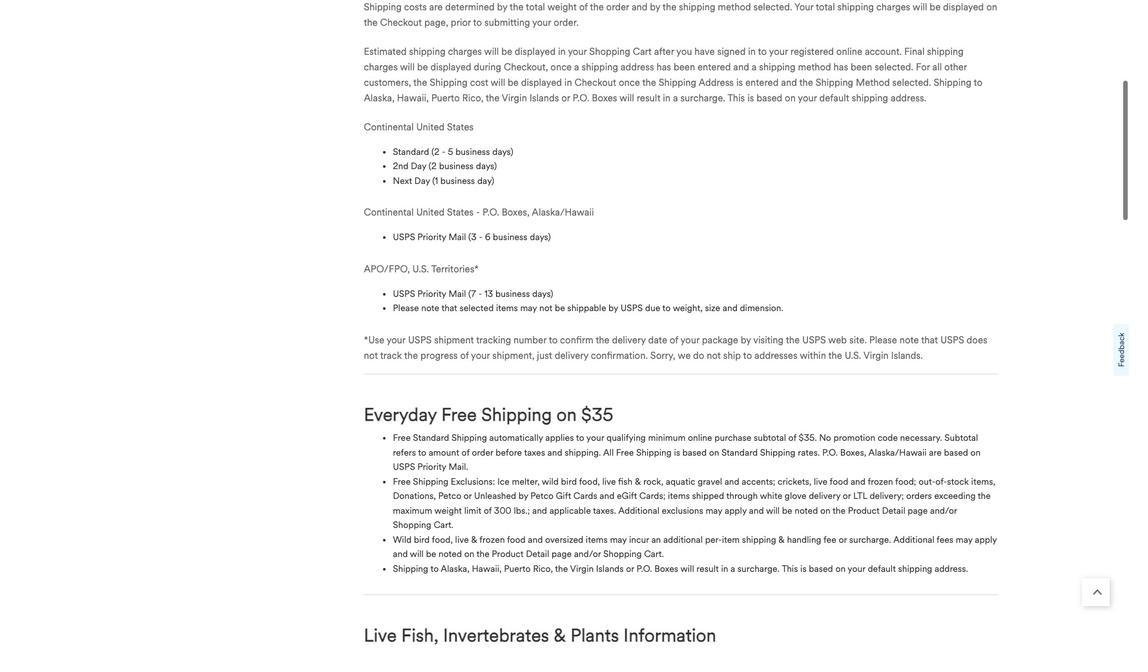 Task type: vqa. For each thing, say whether or not it's contained in the screenshot.
right Boxes
yes



Task type: describe. For each thing, give the bounding box(es) containing it.
weight inside free standard shipping automatically applies to your qualifying minimum online purchase subtotal of $35. no promotion code necessary. subtotal refers to amount of order before taxes and shipping. all free shipping is based on standard shipping rates. p.o. boxes, alaska/hawaii are based on usps priority mail. free shipping exclusions: ice melter, wild bird food, live fish & rock, aquatic gravel and accents; crickets, live food and frozen food; out-of-stock items, donations, petco or unleashed by petco gift cards and egift cards; items shipped through white glove delivery or ltl delivery; orders exceeding the maximum weight limit of 300 lbs.; and applicable taxes. additional exclusions may apply and will be noted on the product detail page and/or shopping cart. wild bird food, live & frozen food and oversized items may incur an additional per-item shipping & handling fee or surcharge. additional fees may apply and will be noted on the product detail page and/or shopping cart. shipping to alaska, hawaii, puerto rico, the virgin islands or p.o. boxes will result in a surcharge. this is based on your default shipping address.
[[434, 506, 462, 517]]

will up customers,
[[400, 61, 415, 73]]

method inside the estimated shipping charges will be displayed in your shopping cart after you have signed in to your registered online account. final shipping charges will be displayed during checkout, once a shipping address has been entered and a shipping method has been selected. for all other customers, the shipping cost will be displayed in checkout once the shipping address is entered and the shipping method selected. shipping to alaska, hawaii, puerto rico, the virgin islands or p.o. boxes will result in a surcharge. this is based on your default shipping address.
[[798, 61, 831, 73]]

default inside free standard shipping automatically applies to your qualifying minimum online purchase subtotal of $35. no promotion code necessary. subtotal refers to amount of order before taxes and shipping. all free shipping is based on standard shipping rates. p.o. boxes, alaska/hawaii are based on usps priority mail. free shipping exclusions: ice melter, wild bird food, live fish & rock, aquatic gravel and accents; crickets, live food and frozen food; out-of-stock items, donations, petco or unleashed by petco gift cards and egift cards; items shipped through white glove delivery or ltl delivery; orders exceeding the maximum weight limit of 300 lbs.; and applicable taxes. additional exclusions may apply and will be noted on the product detail page and/or shopping cart. wild bird food, live & frozen food and oversized items may incur an additional per-item shipping & handling fee or surcharge. additional fees may apply and will be noted on the product detail page and/or shopping cart. shipping to alaska, hawaii, puerto rico, the virgin islands or p.o. boxes will result in a surcharge. this is based on your default shipping address.
[[868, 564, 896, 575]]

glove
[[785, 491, 807, 502]]

priority inside free standard shipping automatically applies to your qualifying minimum online purchase subtotal of $35. no promotion code necessary. subtotal refers to amount of order before taxes and shipping. all free shipping is based on standard shipping rates. p.o. boxes, alaska/hawaii are based on usps priority mail. free shipping exclusions: ice melter, wild bird food, live fish & rock, aquatic gravel and accents; crickets, live food and frozen food; out-of-stock items, donations, petco or unleashed by petco gift cards and egift cards; items shipped through white glove delivery or ltl delivery; orders exceeding the maximum weight limit of 300 lbs.; and applicable taxes. additional exclusions may apply and will be noted on the product detail page and/or shopping cart. wild bird food, live & frozen food and oversized items may incur an additional per-item shipping & handling fee or surcharge. additional fees may apply and will be noted on the product detail page and/or shopping cart. shipping to alaska, hawaii, puerto rico, the virgin islands or p.o. boxes will result in a surcharge. this is based on your default shipping address.
[[418, 462, 446, 473]]

ice
[[498, 477, 510, 488]]

an
[[652, 535, 661, 546]]

and down signed
[[733, 61, 749, 73]]

are inside free standard shipping automatically applies to your qualifying minimum online purchase subtotal of $35. no promotion code necessary. subtotal refers to amount of order before taxes and shipping. all free shipping is based on standard shipping rates. p.o. boxes, alaska/hawaii are based on usps priority mail. free shipping exclusions: ice melter, wild bird food, live fish & rock, aquatic gravel and accents; crickets, live food and frozen food; out-of-stock items, donations, petco or unleashed by petco gift cards and egift cards; items shipped through white glove delivery or ltl delivery; orders exceeding the maximum weight limit of 300 lbs.; and applicable taxes. additional exclusions may apply and will be noted on the product detail page and/or shopping cart. wild bird food, live & frozen food and oversized items may incur an additional per-item shipping & handling fee or surcharge. additional fees may apply and will be noted on the product detail page and/or shopping cart. shipping to alaska, hawaii, puerto rico, the virgin islands or p.o. boxes will result in a surcharge. this is based on your default shipping address.
[[929, 448, 942, 459]]

items,
[[971, 477, 996, 488]]

shipping down minimum at the right bottom
[[636, 448, 672, 459]]

boxes, inside free standard shipping automatically applies to your qualifying minimum online purchase subtotal of $35. no promotion code necessary. subtotal refers to amount of order before taxes and shipping. all free shipping is based on standard shipping rates. p.o. boxes, alaska/hawaii are based on usps priority mail. free shipping exclusions: ice melter, wild bird food, live fish & rock, aquatic gravel and accents; crickets, live food and frozen food; out-of-stock items, donations, petco or unleashed by petco gift cards and egift cards; items shipped through white glove delivery or ltl delivery; orders exceeding the maximum weight limit of 300 lbs.; and applicable taxes. additional exclusions may apply and will be noted on the product detail page and/or shopping cart. wild bird food, live & frozen food and oversized items may incur an additional per-item shipping & handling fee or surcharge. additional fees may apply and will be noted on the product detail page and/or shopping cart. shipping to alaska, hawaii, puerto rico, the virgin islands or p.o. boxes will result in a surcharge. this is based on your default shipping address.
[[840, 448, 867, 459]]

1 vertical spatial day
[[415, 175, 430, 186]]

be up checkout,
[[501, 46, 512, 57]]

and up through
[[725, 477, 740, 488]]

by inside *use your usps shipment tracking number to confirm the delivery date of your package by visiting the usps web site. please note that usps does not track the progress of your shipment, just delivery confirmation. sorry, we do not ship to addresses within the u.s. virgin islands.
[[741, 334, 751, 346]]

order inside free standard shipping automatically applies to your qualifying minimum online purchase subtotal of $35. no promotion code necessary. subtotal refers to amount of order before taxes and shipping. all free shipping is based on standard shipping rates. p.o. boxes, alaska/hawaii are based on usps priority mail. free shipping exclusions: ice melter, wild bird food, live fish & rock, aquatic gravel and accents; crickets, live food and frozen food; out-of-stock items, donations, petco or unleashed by petco gift cards and egift cards; items shipped through white glove delivery or ltl delivery; orders exceeding the maximum weight limit of 300 lbs.; and applicable taxes. additional exclusions may apply and will be noted on the product detail page and/or shopping cart. wild bird food, live & frozen food and oversized items may incur an additional per-item shipping & handling fee or surcharge. additional fees may apply and will be noted on the product detail page and/or shopping cart. shipping to alaska, hawaii, puerto rico, the virgin islands or p.o. boxes will result in a surcharge. this is based on your default shipping address.
[[472, 448, 493, 459]]

hawaii, inside free standard shipping automatically applies to your qualifying minimum online purchase subtotal of $35. no promotion code necessary. subtotal refers to amount of order before taxes and shipping. all free shipping is based on standard shipping rates. p.o. boxes, alaska/hawaii are based on usps priority mail. free shipping exclusions: ice melter, wild bird food, live fish & rock, aquatic gravel and accents; crickets, live food and frozen food; out-of-stock items, donations, petco or unleashed by petco gift cards and egift cards; items shipped through white glove delivery or ltl delivery; orders exceeding the maximum weight limit of 300 lbs.; and applicable taxes. additional exclusions may apply and will be noted on the product detail page and/or shopping cart. wild bird food, live & frozen food and oversized items may incur an additional per-item shipping & handling fee or surcharge. additional fees may apply and will be noted on the product detail page and/or shopping cart. shipping to alaska, hawaii, puerto rico, the virgin islands or p.o. boxes will result in a surcharge. this is based on your default shipping address.
[[472, 564, 502, 575]]

shipping down you
[[659, 77, 697, 88]]

1 horizontal spatial frozen
[[868, 477, 893, 488]]

note inside *use your usps shipment tracking number to confirm the delivery date of your package by visiting the usps web site. please note that usps does not track the progress of your shipment, just delivery confirmation. sorry, we do not ship to addresses within the u.s. virgin islands.
[[900, 334, 919, 346]]

1 horizontal spatial noted
[[795, 506, 818, 517]]

1 vertical spatial noted
[[439, 549, 462, 560]]

checkout inside shipping costs are determined by the total weight of the order and by the shipping method selected. your total shipping charges will be displayed on the checkout page, prior to submitting your order.
[[380, 17, 422, 28]]

apo/fpo, u.s. territories*
[[364, 263, 479, 275]]

costs
[[404, 1, 427, 13]]

this inside the estimated shipping charges will be displayed in your shopping cart after you have signed in to your registered online account. final shipping charges will be displayed during checkout, once a shipping address has been entered and a shipping method has been selected. for all other customers, the shipping cost will be displayed in checkout once the shipping address is entered and the shipping method selected. shipping to alaska, hawaii, puerto rico, the virgin islands or p.o. boxes will result in a surcharge. this is based on your default shipping address.
[[728, 92, 745, 104]]

0 vertical spatial delivery
[[612, 334, 646, 346]]

will down during
[[491, 77, 505, 88]]

- inside standard (2 - 5 business days) 2nd day (2 business days) next day (1 business day)
[[442, 146, 446, 157]]

number
[[514, 334, 547, 346]]

2 petco from the left
[[531, 491, 554, 502]]

delivery inside free standard shipping automatically applies to your qualifying minimum online purchase subtotal of $35. no promotion code necessary. subtotal refers to amount of order before taxes and shipping. all free shipping is based on standard shipping rates. p.o. boxes, alaska/hawaii are based on usps priority mail. free shipping exclusions: ice melter, wild bird food, live fish & rock, aquatic gravel and accents; crickets, live food and frozen food; out-of-stock items, donations, petco or unleashed by petco gift cards and egift cards; items shipped through white glove delivery or ltl delivery; orders exceeding the maximum weight limit of 300 lbs.; and applicable taxes. additional exclusions may apply and will be noted on the product detail page and/or shopping cart. wild bird food, live & frozen food and oversized items may incur an additional per-item shipping & handling fee or surcharge. additional fees may apply and will be noted on the product detail page and/or shopping cart. shipping to alaska, hawaii, puerto rico, the virgin islands or p.o. boxes will result in a surcharge. this is based on your default shipping address.
[[809, 491, 841, 502]]

track
[[380, 350, 402, 362]]

0 horizontal spatial bird
[[414, 535, 430, 546]]

confirmation.
[[591, 350, 648, 362]]

$35.
[[799, 433, 817, 444]]

0 horizontal spatial u.s.
[[412, 263, 429, 275]]

u.s. inside *use your usps shipment tracking number to confirm the delivery date of your package by visiting the usps web site. please note that usps does not track the progress of your shipment, just delivery confirmation. sorry, we do not ship to addresses within the u.s. virgin islands.
[[845, 350, 862, 362]]

& left plants at bottom right
[[554, 625, 566, 648]]

of-
[[936, 477, 947, 488]]

fish
[[618, 477, 633, 488]]

wild
[[393, 535, 412, 546]]

1 horizontal spatial items
[[586, 535, 608, 546]]

that inside usps priority mail (7 - 13 business days) please note that selected items may not be shippable by usps due to weight, size and dimension.
[[442, 303, 457, 314]]

displayed up cost
[[431, 61, 471, 73]]

visiting
[[753, 334, 784, 346]]

web
[[828, 334, 847, 346]]

please inside usps priority mail (7 - 13 business days) please note that selected items may not be shippable by usps due to weight, size and dimension.
[[393, 303, 419, 314]]

free down "qualifying"
[[616, 448, 634, 459]]

2 horizontal spatial surcharge.
[[849, 535, 891, 546]]

1 horizontal spatial entered
[[746, 77, 779, 88]]

live
[[364, 625, 397, 648]]

for
[[916, 61, 930, 73]]

a inside free standard shipping automatically applies to your qualifying minimum online purchase subtotal of $35. no promotion code necessary. subtotal refers to amount of order before taxes and shipping. all free shipping is based on standard shipping rates. p.o. boxes, alaska/hawaii are based on usps priority mail. free shipping exclusions: ice melter, wild bird food, live fish & rock, aquatic gravel and accents; crickets, live food and frozen food; out-of-stock items, donations, petco or unleashed by petco gift cards and egift cards; items shipped through white glove delivery or ltl delivery; orders exceeding the maximum weight limit of 300 lbs.; and applicable taxes. additional exclusions may apply and will be noted on the product detail page and/or shopping cart. wild bird food, live & frozen food and oversized items may incur an additional per-item shipping & handling fee or surcharge. additional fees may apply and will be noted on the product detail page and/or shopping cart. shipping to alaska, hawaii, puerto rico, the virgin islands or p.o. boxes will result in a surcharge. this is based on your default shipping address.
[[731, 564, 735, 575]]

1 vertical spatial standard
[[413, 433, 449, 444]]

tracking
[[476, 334, 511, 346]]

2 total from the left
[[816, 1, 835, 13]]

usps left does
[[941, 334, 964, 346]]

site.
[[850, 334, 867, 346]]

everyday free shipping on $35
[[364, 404, 613, 426]]

(7
[[468, 289, 476, 300]]

may inside usps priority mail (7 - 13 business days) please note that selected items may not be shippable by usps due to weight, size and dimension.
[[520, 303, 537, 314]]

be down page, on the top of the page
[[417, 61, 428, 73]]

do
[[693, 350, 704, 362]]

result inside free standard shipping automatically applies to your qualifying minimum online purchase subtotal of $35. no promotion code necessary. subtotal refers to amount of order before taxes and shipping. all free shipping is based on standard shipping rates. p.o. boxes, alaska/hawaii are based on usps priority mail. free shipping exclusions: ice melter, wild bird food, live fish & rock, aquatic gravel and accents; crickets, live food and frozen food; out-of-stock items, donations, petco or unleashed by petco gift cards and egift cards; items shipped through white glove delivery or ltl delivery; orders exceeding the maximum weight limit of 300 lbs.; and applicable taxes. additional exclusions may apply and will be noted on the product detail page and/or shopping cart. wild bird food, live & frozen food and oversized items may incur an additional per-item shipping & handling fee or surcharge. additional fees may apply and will be noted on the product detail page and/or shopping cart. shipping to alaska, hawaii, puerto rico, the virgin islands or p.o. boxes will result in a surcharge. this is based on your default shipping address.
[[697, 564, 719, 575]]

1 horizontal spatial apply
[[975, 535, 997, 546]]

shipping up the automatically
[[481, 404, 552, 426]]

business right 6
[[493, 232, 528, 243]]

rock,
[[644, 477, 664, 488]]

2 vertical spatial selected.
[[893, 77, 931, 88]]

sorry,
[[651, 350, 676, 362]]

mail for (7
[[449, 289, 466, 300]]

within
[[800, 350, 826, 362]]

to inside shipping costs are determined by the total weight of the order and by the shipping method selected. your total shipping charges will be displayed on the checkout page, prior to submitting your order.
[[473, 17, 482, 28]]

2 vertical spatial shopping
[[603, 549, 642, 560]]

selected. inside shipping costs are determined by the total weight of the order and by the shipping method selected. your total shipping charges will be displayed on the checkout page, prior to submitting your order.
[[754, 1, 792, 13]]

through
[[726, 491, 758, 502]]

estimated
[[364, 46, 407, 57]]

be inside usps priority mail (7 - 13 business days) please note that selected items may not be shippable by usps due to weight, size and dimension.
[[555, 303, 565, 314]]

fees
[[937, 535, 954, 546]]

necessary.
[[900, 433, 942, 444]]

0 horizontal spatial food
[[507, 535, 526, 546]]

may down shipped
[[706, 506, 723, 517]]

0 vertical spatial product
[[848, 506, 880, 517]]

handling
[[787, 535, 822, 546]]

stock
[[947, 477, 969, 488]]

*use your usps shipment tracking number to confirm the delivery date of your package by visiting the usps web site. please note that usps does not track the progress of your shipment, just delivery confirmation. sorry, we do not ship to addresses within the u.s. virgin islands.
[[364, 334, 988, 362]]

be down checkout,
[[508, 77, 519, 88]]

usps up progress
[[408, 334, 432, 346]]

islands inside the estimated shipping charges will be displayed in your shopping cart after you have signed in to your registered online account. final shipping charges will be displayed during checkout, once a shipping address has been entered and a shipping method has been selected. for all other customers, the shipping cost will be displayed in checkout once the shipping address is entered and the shipping method selected. shipping to alaska, hawaii, puerto rico, the virgin islands or p.o. boxes will result in a surcharge. this is based on your default shipping address.
[[530, 92, 559, 104]]

0 vertical spatial detail
[[882, 506, 906, 517]]

and down registered
[[781, 77, 797, 88]]

amount
[[429, 448, 459, 459]]

crickets,
[[778, 477, 812, 488]]

0 horizontal spatial charges
[[364, 61, 398, 73]]

usps down apo/fpo,
[[393, 289, 415, 300]]

page,
[[424, 17, 448, 28]]

incur
[[629, 535, 649, 546]]

usps left due
[[621, 303, 643, 314]]

0 horizontal spatial cart.
[[434, 520, 454, 531]]

continental united states
[[364, 121, 474, 133]]

and inside shipping costs are determined by the total weight of the order and by the shipping method selected. your total shipping charges will be displayed on the checkout page, prior to submitting your order.
[[632, 1, 648, 13]]

before
[[496, 448, 522, 459]]

and down applies
[[548, 448, 562, 459]]

customers,
[[364, 77, 411, 88]]

exceeding
[[935, 491, 976, 502]]

0 horizontal spatial delivery
[[555, 350, 589, 362]]

method
[[856, 77, 890, 88]]

unleashed
[[474, 491, 516, 502]]

boxes inside the estimated shipping charges will be displayed in your shopping cart after you have signed in to your registered online account. final shipping charges will be displayed during checkout, once a shipping address has been entered and a shipping method has been selected. for all other customers, the shipping cost will be displayed in checkout once the shipping address is entered and the shipping method selected. shipping to alaska, hawaii, puerto rico, the virgin islands or p.o. boxes will result in a surcharge. this is based on your default shipping address.
[[592, 92, 617, 104]]

please inside *use your usps shipment tracking number to confirm the delivery date of your package by visiting the usps web site. please note that usps does not track the progress of your shipment, just delivery confirmation. sorry, we do not ship to addresses within the u.s. virgin islands.
[[870, 334, 897, 346]]

will down address
[[620, 92, 634, 104]]

oversized
[[545, 535, 584, 546]]

2 vertical spatial standard
[[722, 448, 758, 459]]

based inside the estimated shipping charges will be displayed in your shopping cart after you have signed in to your registered online account. final shipping charges will be displayed during checkout, once a shipping address has been entered and a shipping method has been selected. for all other customers, the shipping cost will be displayed in checkout once the shipping address is entered and the shipping method selected. shipping to alaska, hawaii, puerto rico, the virgin islands or p.o. boxes will result in a surcharge. this is based on your default shipping address.
[[757, 92, 783, 104]]

limit
[[464, 506, 482, 517]]

and left oversized
[[528, 535, 543, 546]]

300
[[494, 506, 512, 517]]

and down through
[[749, 506, 764, 517]]

1 horizontal spatial cart.
[[644, 549, 664, 560]]

1 horizontal spatial live
[[602, 477, 616, 488]]

confirm
[[560, 334, 594, 346]]

0 horizontal spatial entered
[[698, 61, 731, 73]]

(1
[[432, 175, 438, 186]]

food;
[[896, 477, 917, 488]]

1 vertical spatial shopping
[[393, 520, 431, 531]]

1 horizontal spatial page
[[908, 506, 928, 517]]

white
[[760, 491, 783, 502]]

fish,
[[401, 625, 439, 648]]

shipment,
[[493, 350, 535, 362]]

free up 'donations,'
[[393, 477, 411, 488]]

continental for continental united states - p.o. boxes, alaska/hawaii
[[364, 207, 414, 218]]

continental united states - p.o. boxes, alaska/hawaii
[[364, 207, 594, 218]]

shipment
[[434, 334, 474, 346]]

displayed inside shipping costs are determined by the total weight of the order and by the shipping method selected. your total shipping charges will be displayed on the checkout page, prior to submitting your order.
[[943, 1, 984, 13]]

accents;
[[742, 477, 776, 488]]

united for continental united states - p.o. boxes, alaska/hawaii
[[416, 207, 445, 218]]

1 vertical spatial (2
[[429, 161, 437, 172]]

address. inside free standard shipping automatically applies to your qualifying minimum online purchase subtotal of $35. no promotion code necessary. subtotal refers to amount of order before taxes and shipping. all free shipping is based on standard shipping rates. p.o. boxes, alaska/hawaii are based on usps priority mail. free shipping exclusions: ice melter, wild bird food, live fish & rock, aquatic gravel and accents; crickets, live food and frozen food; out-of-stock items, donations, petco or unleashed by petco gift cards and egift cards; items shipped through white glove delivery or ltl delivery; orders exceeding the maximum weight limit of 300 lbs.; and applicable taxes. additional exclusions may apply and will be noted on the product detail page and/or shopping cart. wild bird food, live & frozen food and oversized items may incur an additional per-item shipping & handling fee or surcharge. additional fees may apply and will be noted on the product detail page and/or shopping cart. shipping to alaska, hawaii, puerto rico, the virgin islands or p.o. boxes will result in a surcharge. this is based on your default shipping address.
[[935, 564, 968, 575]]

mail for (3
[[449, 232, 466, 243]]

virgin inside free standard shipping automatically applies to your qualifying minimum online purchase subtotal of $35. no promotion code necessary. subtotal refers to amount of order before taxes and shipping. all free shipping is based on standard shipping rates. p.o. boxes, alaska/hawaii are based on usps priority mail. free shipping exclusions: ice melter, wild bird food, live fish & rock, aquatic gravel and accents; crickets, live food and frozen food; out-of-stock items, donations, petco or unleashed by petco gift cards and egift cards; items shipped through white glove delivery or ltl delivery; orders exceeding the maximum weight limit of 300 lbs.; and applicable taxes. additional exclusions may apply and will be noted on the product detail page and/or shopping cart. wild bird food, live & frozen food and oversized items may incur an additional per-item shipping & handling fee or surcharge. additional fees may apply and will be noted on the product detail page and/or shopping cart. shipping to alaska, hawaii, puerto rico, the virgin islands or p.o. boxes will result in a surcharge. this is based on your default shipping address.
[[570, 564, 594, 575]]

1 vertical spatial food,
[[432, 535, 453, 546]]

surcharge. inside the estimated shipping charges will be displayed in your shopping cart after you have signed in to your registered online account. final shipping charges will be displayed during checkout, once a shipping address has been entered and a shipping method has been selected. for all other customers, the shipping cost will be displayed in checkout once the shipping address is entered and the shipping method selected. shipping to alaska, hawaii, puerto rico, the virgin islands or p.o. boxes will result in a surcharge. this is based on your default shipping address.
[[681, 92, 725, 104]]

and inside usps priority mail (7 - 13 business days) please note that selected items may not be shippable by usps due to weight, size and dimension.
[[723, 303, 738, 314]]

egift
[[617, 491, 637, 502]]

2nd
[[393, 161, 409, 172]]

taxes
[[524, 448, 545, 459]]

0 vertical spatial apply
[[725, 506, 747, 517]]

alaska/hawaii inside free standard shipping automatically applies to your qualifying minimum online purchase subtotal of $35. no promotion code necessary. subtotal refers to amount of order before taxes and shipping. all free shipping is based on standard shipping rates. p.o. boxes, alaska/hawaii are based on usps priority mail. free shipping exclusions: ice melter, wild bird food, live fish & rock, aquatic gravel and accents; crickets, live food and frozen food; out-of-stock items, donations, petco or unleashed by petco gift cards and egift cards; items shipped through white glove delivery or ltl delivery; orders exceeding the maximum weight limit of 300 lbs.; and applicable taxes. additional exclusions may apply and will be noted on the product detail page and/or shopping cart. wild bird food, live & frozen food and oversized items may incur an additional per-item shipping & handling fee or surcharge. additional fees may apply and will be noted on the product detail page and/or shopping cart. shipping to alaska, hawaii, puerto rico, the virgin islands or p.o. boxes will result in a surcharge. this is based on your default shipping address.
[[869, 448, 927, 459]]

- left 6
[[479, 232, 483, 243]]

maximum
[[393, 506, 432, 517]]

out-
[[919, 477, 936, 488]]

0 vertical spatial once
[[551, 61, 572, 73]]

apo/fpo,
[[364, 263, 410, 275]]

purchase
[[715, 433, 752, 444]]

alaska, inside the estimated shipping charges will be displayed in your shopping cart after you have signed in to your registered online account. final shipping charges will be displayed during checkout, once a shipping address has been entered and a shipping method has been selected. for all other customers, the shipping cost will be displayed in checkout once the shipping address is entered and the shipping method selected. shipping to alaska, hawaii, puerto rico, the virgin islands or p.o. boxes will result in a surcharge. this is based on your default shipping address.
[[364, 92, 395, 104]]

1 total from the left
[[526, 1, 545, 13]]

0 vertical spatial day
[[411, 161, 426, 172]]

shipping left cost
[[430, 77, 468, 88]]

exclusions
[[662, 506, 703, 517]]

0 horizontal spatial and/or
[[574, 549, 601, 560]]

be down glove
[[782, 506, 793, 517]]

2 horizontal spatial not
[[707, 350, 721, 362]]

and right lbs.;
[[532, 506, 547, 517]]

rico, inside the estimated shipping charges will be displayed in your shopping cart after you have signed in to your registered online account. final shipping charges will be displayed during checkout, once a shipping address has been entered and a shipping method has been selected. for all other customers, the shipping cost will be displayed in checkout once the shipping address is entered and the shipping method selected. shipping to alaska, hawaii, puerto rico, the virgin islands or p.o. boxes will result in a surcharge. this is based on your default shipping address.
[[462, 92, 484, 104]]

and up ltl
[[851, 477, 866, 488]]

shipping down registered
[[816, 77, 854, 88]]

(3
[[468, 232, 477, 243]]

& right fish
[[635, 477, 641, 488]]

checkout,
[[504, 61, 548, 73]]

all
[[603, 448, 614, 459]]

applicable
[[550, 506, 591, 517]]

shipping inside shipping costs are determined by the total weight of the order and by the shipping method selected. your total shipping charges will be displayed on the checkout page, prior to submitting your order.
[[364, 1, 402, 13]]

1 horizontal spatial charges
[[448, 46, 482, 57]]

2 vertical spatial surcharge.
[[738, 564, 780, 575]]

shipping down other
[[934, 77, 972, 88]]

be down maximum
[[426, 549, 436, 560]]

6
[[485, 232, 491, 243]]

submitting
[[485, 17, 530, 28]]

address
[[699, 77, 734, 88]]

rates.
[[798, 448, 820, 459]]

per-
[[705, 535, 722, 546]]

1 vertical spatial selected.
[[875, 61, 914, 73]]

& down the limit
[[471, 535, 477, 546]]

virgin inside *use your usps shipment tracking number to confirm the delivery date of your package by visiting the usps web site. please note that usps does not track the progress of your shipment, just delivery confirmation. sorry, we do not ship to addresses within the u.s. virgin islands.
[[864, 350, 889, 362]]

business inside usps priority mail (7 - 13 business days) please note that selected items may not be shippable by usps due to weight, size and dimension.
[[496, 289, 530, 300]]

0 horizontal spatial detail
[[526, 549, 549, 560]]

shipping down wild
[[393, 564, 428, 575]]

wild
[[542, 477, 559, 488]]

that inside *use your usps shipment tracking number to confirm the delivery date of your package by visiting the usps web site. please note that usps does not track the progress of your shipment, just delivery confirmation. sorry, we do not ship to addresses within the u.s. virgin islands.
[[921, 334, 938, 346]]

will down additional
[[681, 564, 694, 575]]

to inside usps priority mail (7 - 13 business days) please note that selected items may not be shippable by usps due to weight, size and dimension.
[[663, 303, 671, 314]]

addresses
[[755, 350, 798, 362]]

minimum
[[648, 433, 686, 444]]

territories*
[[431, 263, 479, 275]]

0 horizontal spatial alaska/hawaii
[[532, 207, 594, 218]]

items inside usps priority mail (7 - 13 business days) please note that selected items may not be shippable by usps due to weight, size and dimension.
[[496, 303, 518, 314]]

this inside free standard shipping automatically applies to your qualifying minimum online purchase subtotal of $35. no promotion code necessary. subtotal refers to amount of order before taxes and shipping. all free shipping is based on standard shipping rates. p.o. boxes, alaska/hawaii are based on usps priority mail. free shipping exclusions: ice melter, wild bird food, live fish & rock, aquatic gravel and accents; crickets, live food and frozen food; out-of-stock items, donations, petco or unleashed by petco gift cards and egift cards; items shipped through white glove delivery or ltl delivery; orders exceeding the maximum weight limit of 300 lbs.; and applicable taxes. additional exclusions may apply and will be noted on the product detail page and/or shopping cart. wild bird food, live & frozen food and oversized items may incur an additional per-item shipping & handling fee or surcharge. additional fees may apply and will be noted on the product detail page and/or shopping cart. shipping to alaska, hawaii, puerto rico, the virgin islands or p.o. boxes will result in a surcharge. this is based on your default shipping address.
[[782, 564, 798, 575]]

shipped
[[692, 491, 724, 502]]

during
[[474, 61, 501, 73]]

- up (3
[[476, 207, 480, 218]]

mail.
[[449, 462, 468, 473]]

weight inside shipping costs are determined by the total weight of the order and by the shipping method selected. your total shipping charges will be displayed on the checkout page, prior to submitting your order.
[[547, 1, 577, 13]]

0 vertical spatial additional
[[618, 506, 660, 517]]

your inside shipping costs are determined by the total weight of the order and by the shipping method selected. your total shipping charges will be displayed on the checkout page, prior to submitting your order.
[[532, 17, 551, 28]]

automatically
[[489, 433, 543, 444]]

1 horizontal spatial food
[[830, 477, 849, 488]]

shipping costs are determined by the total weight of the order and by the shipping method selected. your total shipping charges will be displayed on the checkout page, prior to submitting your order.
[[364, 1, 998, 28]]

1 vertical spatial additional
[[894, 535, 935, 546]]

result inside the estimated shipping charges will be displayed in your shopping cart after you have signed in to your registered online account. final shipping charges will be displayed during checkout, once a shipping address has been entered and a shipping method has been selected. for all other customers, the shipping cost will be displayed in checkout once the shipping address is entered and the shipping method selected. shipping to alaska, hawaii, puerto rico, the virgin islands or p.o. boxes will result in a surcharge. this is based on your default shipping address.
[[637, 92, 661, 104]]

you
[[677, 46, 692, 57]]

shipping up 'donations,'
[[413, 477, 449, 488]]

may left incur
[[610, 535, 627, 546]]

standard inside standard (2 - 5 business days) 2nd day (2 business days) next day (1 business day)
[[393, 146, 429, 157]]

0 horizontal spatial not
[[364, 350, 378, 362]]

free up the amount
[[441, 404, 477, 426]]

shipping down 'subtotal'
[[760, 448, 796, 459]]

determined
[[445, 1, 495, 13]]

promotion
[[834, 433, 876, 444]]

address
[[621, 61, 654, 73]]

boxes inside free standard shipping automatically applies to your qualifying minimum online purchase subtotal of $35. no promotion code necessary. subtotal refers to amount of order before taxes and shipping. all free shipping is based on standard shipping rates. p.o. boxes, alaska/hawaii are based on usps priority mail. free shipping exclusions: ice melter, wild bird food, live fish & rock, aquatic gravel and accents; crickets, live food and frozen food; out-of-stock items, donations, petco or unleashed by petco gift cards and egift cards; items shipped through white glove delivery or ltl delivery; orders exceeding the maximum weight limit of 300 lbs.; and applicable taxes. additional exclusions may apply and will be noted on the product detail page and/or shopping cart. wild bird food, live & frozen food and oversized items may incur an additional per-item shipping & handling fee or surcharge. additional fees may apply and will be noted on the product detail page and/or shopping cart. shipping to alaska, hawaii, puerto rico, the virgin islands or p.o. boxes will result in a surcharge. this is based on your default shipping address.
[[655, 564, 678, 575]]

by up submitting
[[497, 1, 508, 13]]

shopping inside the estimated shipping charges will be displayed in your shopping cart after you have signed in to your registered online account. final shipping charges will be displayed during checkout, once a shipping address has been entered and a shipping method has been selected. for all other customers, the shipping cost will be displayed in checkout once the shipping address is entered and the shipping method selected. shipping to alaska, hawaii, puerto rico, the virgin islands or p.o. boxes will result in a surcharge. this is based on your default shipping address.
[[589, 46, 631, 57]]

will down white
[[766, 506, 780, 517]]

in inside free standard shipping automatically applies to your qualifying minimum online purchase subtotal of $35. no promotion code necessary. subtotal refers to amount of order before taxes and shipping. all free shipping is based on standard shipping rates. p.o. boxes, alaska/hawaii are based on usps priority mail. free shipping exclusions: ice melter, wild bird food, live fish & rock, aquatic gravel and accents; crickets, live food and frozen food; out-of-stock items, donations, petco or unleashed by petco gift cards and egift cards; items shipped through white glove delivery or ltl delivery; orders exceeding the maximum weight limit of 300 lbs.; and applicable taxes. additional exclusions may apply and will be noted on the product detail page and/or shopping cart. wild bird food, live & frozen food and oversized items may incur an additional per-item shipping & handling fee or surcharge. additional fees may apply and will be noted on the product detail page and/or shopping cart. shipping to alaska, hawaii, puerto rico, the virgin islands or p.o. boxes will result in a surcharge. this is based on your default shipping address.
[[721, 564, 728, 575]]



Task type: locate. For each thing, give the bounding box(es) containing it.
order inside shipping costs are determined by the total weight of the order and by the shipping method selected. your total shipping charges will be displayed on the checkout page, prior to submitting your order.
[[606, 1, 629, 13]]

by inside usps priority mail (7 - 13 business days) please note that selected items may not be shippable by usps due to weight, size and dimension.
[[609, 303, 618, 314]]

continental down next
[[364, 207, 414, 218]]

virgin down oversized
[[570, 564, 594, 575]]

2 has from the left
[[834, 61, 848, 73]]

based
[[757, 92, 783, 104], [683, 448, 707, 459], [944, 448, 968, 459], [809, 564, 833, 575]]

not up number
[[539, 303, 553, 314]]

on inside the estimated shipping charges will be displayed in your shopping cart after you have signed in to your registered online account. final shipping charges will be displayed during checkout, once a shipping address has been entered and a shipping method has been selected. for all other customers, the shipping cost will be displayed in checkout once the shipping address is entered and the shipping method selected. shipping to alaska, hawaii, puerto rico, the virgin islands or p.o. boxes will result in a surcharge. this is based on your default shipping address.
[[785, 92, 796, 104]]

1 vertical spatial hawaii,
[[472, 564, 502, 575]]

by up after
[[650, 1, 661, 13]]

islands.
[[891, 350, 923, 362]]

(2
[[432, 146, 440, 157], [429, 161, 437, 172]]

virgin inside the estimated shipping charges will be displayed in your shopping cart after you have signed in to your registered online account. final shipping charges will be displayed during checkout, once a shipping address has been entered and a shipping method has been selected. for all other customers, the shipping cost will be displayed in checkout once the shipping address is entered and the shipping method selected. shipping to alaska, hawaii, puerto rico, the virgin islands or p.o. boxes will result in a surcharge. this is based on your default shipping address.
[[502, 92, 527, 104]]

1 vertical spatial alaska,
[[441, 564, 470, 575]]

2 horizontal spatial live
[[814, 477, 828, 488]]

cart
[[633, 46, 652, 57]]

page down orders
[[908, 506, 928, 517]]

days) inside usps priority mail (7 - 13 business days) please note that selected items may not be shippable by usps due to weight, size and dimension.
[[532, 289, 553, 300]]

0 horizontal spatial that
[[442, 303, 457, 314]]

and up taxes.
[[600, 491, 615, 502]]

states for continental united states - p.o. boxes, alaska/hawaii
[[447, 207, 474, 218]]

- right the (7
[[479, 289, 482, 300]]

next
[[393, 175, 412, 186]]

1 horizontal spatial food,
[[579, 477, 600, 488]]

1 horizontal spatial additional
[[894, 535, 935, 546]]

0 vertical spatial online
[[837, 46, 863, 57]]

1 states from the top
[[447, 121, 474, 133]]

islands
[[530, 92, 559, 104], [596, 564, 624, 575]]

1 horizontal spatial petco
[[531, 491, 554, 502]]

registered
[[791, 46, 834, 57]]

will
[[913, 1, 927, 13], [484, 46, 499, 57], [400, 61, 415, 73], [491, 77, 505, 88], [620, 92, 634, 104], [766, 506, 780, 517], [410, 549, 424, 560], [681, 564, 694, 575]]

order.
[[554, 17, 579, 28]]

1 has from the left
[[657, 61, 671, 73]]

weight
[[547, 1, 577, 13], [434, 506, 462, 517]]

live fish, invertebrates & plants information
[[364, 625, 716, 648]]

0 vertical spatial united
[[416, 121, 445, 133]]

method inside shipping costs are determined by the total weight of the order and by the shipping method selected. your total shipping charges will be displayed on the checkout page, prior to submitting your order.
[[718, 1, 751, 13]]

0 horizontal spatial live
[[455, 535, 469, 546]]

please right site.
[[870, 334, 897, 346]]

does
[[967, 334, 988, 346]]

u.s. down site.
[[845, 350, 862, 362]]

united down (1
[[416, 207, 445, 218]]

0 horizontal spatial frozen
[[480, 535, 505, 546]]

0 vertical spatial surcharge.
[[681, 92, 725, 104]]

usps priority mail (3 - 6 business days)
[[393, 232, 551, 243]]

everyday
[[364, 404, 437, 426]]

are inside shipping costs are determined by the total weight of the order and by the shipping method selected. your total shipping charges will be displayed on the checkout page, prior to submitting your order.
[[429, 1, 443, 13]]

usps up within
[[802, 334, 826, 346]]

0 vertical spatial standard
[[393, 146, 429, 157]]

melter,
[[512, 477, 540, 488]]

1 horizontal spatial has
[[834, 61, 848, 73]]

continental up 2nd
[[364, 121, 414, 133]]

selected. down account.
[[875, 61, 914, 73]]

mail inside usps priority mail (7 - 13 business days) please note that selected items may not be shippable by usps due to weight, size and dimension.
[[449, 289, 466, 300]]

1 horizontal spatial order
[[606, 1, 629, 13]]

not
[[539, 303, 553, 314], [364, 350, 378, 362], [707, 350, 721, 362]]

surcharge. down the 'address'
[[681, 92, 725, 104]]

and down wild
[[393, 549, 408, 560]]

1 horizontal spatial this
[[782, 564, 798, 575]]

alaska, down customers,
[[364, 92, 395, 104]]

1 vertical spatial result
[[697, 564, 719, 575]]

taxes.
[[593, 506, 616, 517]]

selected. left the your
[[754, 1, 792, 13]]

standard down purchase in the bottom of the page
[[722, 448, 758, 459]]

bird right wild
[[414, 535, 430, 546]]

0 vertical spatial page
[[908, 506, 928, 517]]

1 vertical spatial rico,
[[533, 564, 553, 575]]

1 horizontal spatial puerto
[[504, 564, 531, 575]]

additional down 'egift'
[[618, 506, 660, 517]]

2 united from the top
[[416, 207, 445, 218]]

selected. down the for
[[893, 77, 931, 88]]

charges up during
[[448, 46, 482, 57]]

free up refers
[[393, 433, 411, 444]]

once down address
[[619, 77, 640, 88]]

virgin down checkout,
[[502, 92, 527, 104]]

0 vertical spatial please
[[393, 303, 419, 314]]

are
[[429, 1, 443, 13], [929, 448, 942, 459]]

0 horizontal spatial once
[[551, 61, 572, 73]]

hawaii, up continental united states
[[397, 92, 429, 104]]

not down *use
[[364, 350, 378, 362]]

1 vertical spatial continental
[[364, 207, 414, 218]]

1 vertical spatial bird
[[414, 535, 430, 546]]

1 vertical spatial frozen
[[480, 535, 505, 546]]

0 vertical spatial alaska/hawaii
[[532, 207, 594, 218]]

0 vertical spatial food,
[[579, 477, 600, 488]]

usps
[[393, 232, 415, 243], [393, 289, 415, 300], [621, 303, 643, 314], [408, 334, 432, 346], [802, 334, 826, 346], [941, 334, 964, 346], [393, 462, 415, 473]]

1 vertical spatial detail
[[526, 549, 549, 560]]

1 vertical spatial checkout
[[575, 77, 616, 88]]

0 vertical spatial puerto
[[431, 92, 460, 104]]

please
[[393, 303, 419, 314], [870, 334, 897, 346]]

1 vertical spatial weight
[[434, 506, 462, 517]]

information
[[624, 625, 716, 648]]

default
[[820, 92, 850, 104], [868, 564, 896, 575]]

0 vertical spatial selected.
[[754, 1, 792, 13]]

0 horizontal spatial order
[[472, 448, 493, 459]]

puerto up continental united states
[[431, 92, 460, 104]]

states up usps priority mail (3 - 6 business days)
[[447, 207, 474, 218]]

order left before on the bottom
[[472, 448, 493, 459]]

will up final
[[913, 1, 927, 13]]

shipping.
[[565, 448, 601, 459]]

shipping left the costs on the top left
[[364, 1, 402, 13]]

address. down the for
[[891, 92, 927, 104]]

2 vertical spatial virgin
[[570, 564, 594, 575]]

qualifying
[[607, 433, 646, 444]]

1 horizontal spatial please
[[870, 334, 897, 346]]

surcharge.
[[681, 92, 725, 104], [849, 535, 891, 546], [738, 564, 780, 575]]

5
[[448, 146, 453, 157]]

day)
[[477, 175, 494, 186]]

1 horizontal spatial result
[[697, 564, 719, 575]]

0 vertical spatial hawaii,
[[397, 92, 429, 104]]

priority for (7
[[418, 289, 446, 300]]

ltl
[[853, 491, 868, 502]]

refers
[[393, 448, 416, 459]]

puerto inside the estimated shipping charges will be displayed in your shopping cart after you have signed in to your registered online account. final shipping charges will be displayed during checkout, once a shipping address has been entered and a shipping method has been selected. for all other customers, the shipping cost will be displayed in checkout once the shipping address is entered and the shipping method selected. shipping to alaska, hawaii, puerto rico, the virgin islands or p.o. boxes will result in a surcharge. this is based on your default shipping address.
[[431, 92, 460, 104]]

1 vertical spatial puerto
[[504, 564, 531, 575]]

be up all
[[930, 1, 941, 13]]

shippable
[[567, 303, 606, 314]]

applies
[[545, 433, 574, 444]]

business down 5 at the top of page
[[439, 161, 474, 172]]

1 vertical spatial charges
[[448, 46, 482, 57]]

free standard shipping automatically applies to your qualifying minimum online purchase subtotal of $35. no promotion code necessary. subtotal refers to amount of order before taxes and shipping. all free shipping is based on standard shipping rates. p.o. boxes, alaska/hawaii are based on usps priority mail. free shipping exclusions: ice melter, wild bird food, live fish & rock, aquatic gravel and accents; crickets, live food and frozen food; out-of-stock items, donations, petco or unleashed by petco gift cards and egift cards; items shipped through white glove delivery or ltl delivery; orders exceeding the maximum weight limit of 300 lbs.; and applicable taxes. additional exclusions may apply and will be noted on the product detail page and/or shopping cart. wild bird food, live & frozen food and oversized items may incur an additional per-item shipping & handling fee or surcharge. additional fees may apply and will be noted on the product detail page and/or shopping cart. shipping to alaska, hawaii, puerto rico, the virgin islands or p.o. boxes will result in a surcharge. this is based on your default shipping address.
[[393, 433, 997, 575]]

0 vertical spatial this
[[728, 92, 745, 104]]

0 horizontal spatial puerto
[[431, 92, 460, 104]]

standard up 2nd
[[393, 146, 429, 157]]

states up 5 at the top of page
[[447, 121, 474, 133]]

are up page, on the top of the page
[[429, 1, 443, 13]]

food, up cards
[[579, 477, 600, 488]]

additional left fees
[[894, 535, 935, 546]]

aquatic
[[666, 477, 696, 488]]

2 horizontal spatial items
[[668, 491, 690, 502]]

1 united from the top
[[416, 121, 445, 133]]

priority inside usps priority mail (7 - 13 business days) please note that selected items may not be shippable by usps due to weight, size and dimension.
[[418, 289, 446, 300]]

1 horizontal spatial method
[[798, 61, 831, 73]]

13
[[484, 289, 493, 300]]

will down wild
[[410, 549, 424, 560]]

puerto inside free standard shipping automatically applies to your qualifying minimum online purchase subtotal of $35. no promotion code necessary. subtotal refers to amount of order before taxes and shipping. all free shipping is based on standard shipping rates. p.o. boxes, alaska/hawaii are based on usps priority mail. free shipping exclusions: ice melter, wild bird food, live fish & rock, aquatic gravel and accents; crickets, live food and frozen food; out-of-stock items, donations, petco or unleashed by petco gift cards and egift cards; items shipped through white glove delivery or ltl delivery; orders exceeding the maximum weight limit of 300 lbs.; and applicable taxes. additional exclusions may apply and will be noted on the product detail page and/or shopping cart. wild bird food, live & frozen food and oversized items may incur an additional per-item shipping & handling fee or surcharge. additional fees may apply and will be noted on the product detail page and/or shopping cart. shipping to alaska, hawaii, puerto rico, the virgin islands or p.o. boxes will result in a surcharge. this is based on your default shipping address.
[[504, 564, 531, 575]]

alaska,
[[364, 92, 395, 104], [441, 564, 470, 575]]

apply right fees
[[975, 535, 997, 546]]

cards;
[[640, 491, 666, 502]]

note up the shipment
[[421, 303, 439, 314]]

surcharge. right fee
[[849, 535, 891, 546]]

0 horizontal spatial hawaii,
[[397, 92, 429, 104]]

frozen down 300
[[480, 535, 505, 546]]

1 horizontal spatial that
[[921, 334, 938, 346]]

priority down apo/fpo, u.s. territories*
[[418, 289, 446, 300]]

0 horizontal spatial method
[[718, 1, 751, 13]]

shipping up the amount
[[452, 433, 487, 444]]

priority for (3
[[418, 232, 446, 243]]

0 vertical spatial items
[[496, 303, 518, 314]]

displayed up checkout,
[[515, 46, 556, 57]]

business right (1
[[441, 175, 475, 186]]

method up signed
[[718, 1, 751, 13]]

0 horizontal spatial virgin
[[502, 92, 527, 104]]

1 horizontal spatial surcharge.
[[738, 564, 780, 575]]

alaska, inside free standard shipping automatically applies to your qualifying minimum online purchase subtotal of $35. no promotion code necessary. subtotal refers to amount of order before taxes and shipping. all free shipping is based on standard shipping rates. p.o. boxes, alaska/hawaii are based on usps priority mail. free shipping exclusions: ice melter, wild bird food, live fish & rock, aquatic gravel and accents; crickets, live food and frozen food; out-of-stock items, donations, petco or unleashed by petco gift cards and egift cards; items shipped through white glove delivery or ltl delivery; orders exceeding the maximum weight limit of 300 lbs.; and applicable taxes. additional exclusions may apply and will be noted on the product detail page and/or shopping cart. wild bird food, live & frozen food and oversized items may incur an additional per-item shipping & handling fee or surcharge. additional fees may apply and will be noted on the product detail page and/or shopping cart. shipping to alaska, hawaii, puerto rico, the virgin islands or p.o. boxes will result in a surcharge. this is based on your default shipping address.
[[441, 564, 470, 575]]

online inside free standard shipping automatically applies to your qualifying minimum online purchase subtotal of $35. no promotion code necessary. subtotal refers to amount of order before taxes and shipping. all free shipping is based on standard shipping rates. p.o. boxes, alaska/hawaii are based on usps priority mail. free shipping exclusions: ice melter, wild bird food, live fish & rock, aquatic gravel and accents; crickets, live food and frozen food; out-of-stock items, donations, petco or unleashed by petco gift cards and egift cards; items shipped through white glove delivery or ltl delivery; orders exceeding the maximum weight limit of 300 lbs.; and applicable taxes. additional exclusions may apply and will be noted on the product detail page and/or shopping cart. wild bird food, live & frozen food and oversized items may incur an additional per-item shipping & handling fee or surcharge. additional fees may apply and will be noted on the product detail page and/or shopping cart. shipping to alaska, hawaii, puerto rico, the virgin islands or p.o. boxes will result in a surcharge. this is based on your default shipping address.
[[688, 433, 712, 444]]

0 horizontal spatial been
[[674, 61, 695, 73]]

other
[[945, 61, 967, 73]]

product down ltl
[[848, 506, 880, 517]]

gravel
[[698, 477, 722, 488]]

1 vertical spatial page
[[552, 549, 572, 560]]

has
[[657, 61, 671, 73], [834, 61, 848, 73]]

entered up the 'address'
[[698, 61, 731, 73]]

0 horizontal spatial items
[[496, 303, 518, 314]]

will inside shipping costs are determined by the total weight of the order and by the shipping method selected. your total shipping charges will be displayed on the checkout page, prior to submitting your order.
[[913, 1, 927, 13]]

that
[[442, 303, 457, 314], [921, 334, 938, 346]]

total
[[526, 1, 545, 13], [816, 1, 835, 13]]

all
[[933, 61, 942, 73]]

by right shippable
[[609, 303, 618, 314]]

charges down estimated
[[364, 61, 398, 73]]

on inside shipping costs are determined by the total weight of the order and by the shipping method selected. your total shipping charges will be displayed on the checkout page, prior to submitting your order.
[[987, 1, 998, 13]]

items down taxes.
[[586, 535, 608, 546]]

2 mail from the top
[[449, 289, 466, 300]]

may
[[520, 303, 537, 314], [706, 506, 723, 517], [610, 535, 627, 546], [956, 535, 973, 546]]

prior
[[451, 17, 471, 28]]

ship
[[723, 350, 741, 362]]

this down "handling"
[[782, 564, 798, 575]]

food right crickets,
[[830, 477, 849, 488]]

islands inside free standard shipping automatically applies to your qualifying minimum online purchase subtotal of $35. no promotion code necessary. subtotal refers to amount of order before taxes and shipping. all free shipping is based on standard shipping rates. p.o. boxes, alaska/hawaii are based on usps priority mail. free shipping exclusions: ice melter, wild bird food, live fish & rock, aquatic gravel and accents; crickets, live food and frozen food; out-of-stock items, donations, petco or unleashed by petco gift cards and egift cards; items shipped through white glove delivery or ltl delivery; orders exceeding the maximum weight limit of 300 lbs.; and applicable taxes. additional exclusions may apply and will be noted on the product detail page and/or shopping cart. wild bird food, live & frozen food and oversized items may incur an additional per-item shipping & handling fee or surcharge. additional fees may apply and will be noted on the product detail page and/or shopping cart. shipping to alaska, hawaii, puerto rico, the virgin islands or p.o. boxes will result in a surcharge. this is based on your default shipping address.
[[596, 564, 624, 575]]

selected.
[[754, 1, 792, 13], [875, 61, 914, 73], [893, 77, 931, 88]]

1 horizontal spatial total
[[816, 1, 835, 13]]

1 priority from the top
[[418, 232, 446, 243]]

delivery down confirm
[[555, 350, 589, 362]]

business
[[456, 146, 490, 157], [439, 161, 474, 172], [441, 175, 475, 186], [493, 232, 528, 243], [496, 289, 530, 300]]

1 vertical spatial product
[[492, 549, 524, 560]]

continental for continental united states
[[364, 121, 414, 133]]

1 vertical spatial entered
[[746, 77, 779, 88]]

1 horizontal spatial bird
[[561, 477, 577, 488]]

order up address
[[606, 1, 629, 13]]

1 been from the left
[[674, 61, 695, 73]]

result
[[637, 92, 661, 104], [697, 564, 719, 575]]

rico, down oversized
[[533, 564, 553, 575]]

1 mail from the top
[[449, 232, 466, 243]]

default inside the estimated shipping charges will be displayed in your shopping cart after you have signed in to your registered online account. final shipping charges will be displayed during checkout, once a shipping address has been entered and a shipping method has been selected. for all other customers, the shipping cost will be displayed in checkout once the shipping address is entered and the shipping method selected. shipping to alaska, hawaii, puerto rico, the virgin islands or p.o. boxes will result in a surcharge. this is based on your default shipping address.
[[820, 92, 850, 104]]

1 horizontal spatial and/or
[[930, 506, 957, 517]]

1 continental from the top
[[364, 121, 414, 133]]

$35
[[582, 404, 613, 426]]

1 vertical spatial please
[[870, 334, 897, 346]]

boxes,
[[502, 207, 530, 218], [840, 448, 867, 459]]

0 horizontal spatial islands
[[530, 92, 559, 104]]

we
[[678, 350, 691, 362]]

1 horizontal spatial once
[[619, 77, 640, 88]]

food down lbs.;
[[507, 535, 526, 546]]

usps up apo/fpo,
[[393, 232, 415, 243]]

items right selected
[[496, 303, 518, 314]]

by
[[497, 1, 508, 13], [650, 1, 661, 13], [609, 303, 618, 314], [741, 334, 751, 346], [519, 491, 528, 502]]

2 continental from the top
[[364, 207, 414, 218]]

- inside usps priority mail (7 - 13 business days) please note that selected items may not be shippable by usps due to weight, size and dimension.
[[479, 289, 482, 300]]

fee
[[824, 535, 837, 546]]

day right 2nd
[[411, 161, 426, 172]]

united for continental united states
[[416, 121, 445, 133]]

not inside usps priority mail (7 - 13 business days) please note that selected items may not be shippable by usps due to weight, size and dimension.
[[539, 303, 553, 314]]

by inside free standard shipping automatically applies to your qualifying minimum online purchase subtotal of $35. no promotion code necessary. subtotal refers to amount of order before taxes and shipping. all free shipping is based on standard shipping rates. p.o. boxes, alaska/hawaii are based on usps priority mail. free shipping exclusions: ice melter, wild bird food, live fish & rock, aquatic gravel and accents; crickets, live food and frozen food; out-of-stock items, donations, petco or unleashed by petco gift cards and egift cards; items shipped through white glove delivery or ltl delivery; orders exceeding the maximum weight limit of 300 lbs.; and applicable taxes. additional exclusions may apply and will be noted on the product detail page and/or shopping cart. wild bird food, live & frozen food and oversized items may incur an additional per-item shipping & handling fee or surcharge. additional fees may apply and will be noted on the product detail page and/or shopping cart. shipping to alaska, hawaii, puerto rico, the virgin islands or p.o. boxes will result in a surcharge. this is based on your default shipping address.
[[519, 491, 528, 502]]

a
[[574, 61, 579, 73], [752, 61, 757, 73], [673, 92, 678, 104], [731, 564, 735, 575]]

that up islands.
[[921, 334, 938, 346]]

estimated shipping charges will be displayed in your shopping cart after you have signed in to your registered online account. final shipping charges will be displayed during checkout, once a shipping address has been entered and a shipping method has been selected. for all other customers, the shipping cost will be displayed in checkout once the shipping address is entered and the shipping method selected. shipping to alaska, hawaii, puerto rico, the virgin islands or p.o. boxes will result in a surcharge. this is based on your default shipping address.
[[364, 46, 983, 104]]

1 horizontal spatial virgin
[[570, 564, 594, 575]]

continental
[[364, 121, 414, 133], [364, 207, 414, 218]]

1 vertical spatial address.
[[935, 564, 968, 575]]

to
[[473, 17, 482, 28], [758, 46, 767, 57], [974, 77, 983, 88], [663, 303, 671, 314], [549, 334, 558, 346], [743, 350, 752, 362], [576, 433, 584, 444], [418, 448, 426, 459], [431, 564, 439, 575]]

charges inside shipping costs are determined by the total weight of the order and by the shipping method selected. your total shipping charges will be displayed on the checkout page, prior to submitting your order.
[[877, 1, 911, 13]]

2 vertical spatial priority
[[418, 462, 446, 473]]

1 vertical spatial are
[[929, 448, 942, 459]]

petco down the exclusions:
[[438, 491, 461, 502]]

progress
[[421, 350, 458, 362]]

frozen up delivery;
[[868, 477, 893, 488]]

business right 5 at the top of page
[[456, 146, 490, 157]]

delivery up confirmation.
[[612, 334, 646, 346]]

dimension.
[[740, 303, 784, 314]]

package
[[702, 334, 738, 346]]

checkout inside the estimated shipping charges will be displayed in your shopping cart after you have signed in to your registered online account. final shipping charges will be displayed during checkout, once a shipping address has been entered and a shipping method has been selected. for all other customers, the shipping cost will be displayed in checkout once the shipping address is entered and the shipping method selected. shipping to alaska, hawaii, puerto rico, the virgin islands or p.o. boxes will result in a surcharge. this is based on your default shipping address.
[[575, 77, 616, 88]]

(2 up (1
[[429, 161, 437, 172]]

and/or down oversized
[[574, 549, 601, 560]]

lbs.;
[[514, 506, 530, 517]]

1 horizontal spatial boxes,
[[840, 448, 867, 459]]

weight,
[[673, 303, 703, 314]]

0 vertical spatial boxes,
[[502, 207, 530, 218]]

1 vertical spatial method
[[798, 61, 831, 73]]

been
[[674, 61, 695, 73], [851, 61, 872, 73]]

(2 left 5 at the top of page
[[432, 146, 440, 157]]

cost
[[470, 77, 488, 88]]

0 vertical spatial note
[[421, 303, 439, 314]]

2 been from the left
[[851, 61, 872, 73]]

usps inside free standard shipping automatically applies to your qualifying minimum online purchase subtotal of $35. no promotion code necessary. subtotal refers to amount of order before taxes and shipping. all free shipping is based on standard shipping rates. p.o. boxes, alaska/hawaii are based on usps priority mail. free shipping exclusions: ice melter, wild bird food, live fish & rock, aquatic gravel and accents; crickets, live food and frozen food; out-of-stock items, donations, petco or unleashed by petco gift cards and egift cards; items shipped through white glove delivery or ltl delivery; orders exceeding the maximum weight limit of 300 lbs.; and applicable taxes. additional exclusions may apply and will be noted on the product detail page and/or shopping cart. wild bird food, live & frozen food and oversized items may incur an additional per-item shipping & handling fee or surcharge. additional fees may apply and will be noted on the product detail page and/or shopping cart. shipping to alaska, hawaii, puerto rico, the virgin islands or p.o. boxes will result in a surcharge. this is based on your default shipping address.
[[393, 462, 415, 473]]

2 priority from the top
[[418, 289, 446, 300]]

0 vertical spatial frozen
[[868, 477, 893, 488]]

2 vertical spatial delivery
[[809, 491, 841, 502]]

page down oversized
[[552, 549, 572, 560]]

0 vertical spatial weight
[[547, 1, 577, 13]]

free
[[441, 404, 477, 426], [393, 433, 411, 444], [616, 448, 634, 459], [393, 477, 411, 488]]

additional
[[663, 535, 703, 546]]

of inside shipping costs are determined by the total weight of the order and by the shipping method selected. your total shipping charges will be displayed on the checkout page, prior to submitting your order.
[[579, 1, 588, 13]]

displayed down checkout,
[[521, 77, 562, 88]]

1 vertical spatial default
[[868, 564, 896, 575]]

delivery
[[612, 334, 646, 346], [555, 350, 589, 362], [809, 491, 841, 502]]

0 horizontal spatial total
[[526, 1, 545, 13]]

0 vertical spatial and/or
[[930, 506, 957, 517]]

p.o. inside the estimated shipping charges will be displayed in your shopping cart after you have signed in to your registered online account. final shipping charges will be displayed during checkout, once a shipping address has been entered and a shipping method has been selected. for all other customers, the shipping cost will be displayed in checkout once the shipping address is entered and the shipping method selected. shipping to alaska, hawaii, puerto rico, the virgin islands or p.o. boxes will result in a surcharge. this is based on your default shipping address.
[[573, 92, 590, 104]]

puerto down lbs.;
[[504, 564, 531, 575]]

0 vertical spatial islands
[[530, 92, 559, 104]]

food
[[830, 477, 849, 488], [507, 535, 526, 546]]

will up during
[[484, 46, 499, 57]]

rico, inside free standard shipping automatically applies to your qualifying minimum online purchase subtotal of $35. no promotion code necessary. subtotal refers to amount of order before taxes and shipping. all free shipping is based on standard shipping rates. p.o. boxes, alaska/hawaii are based on usps priority mail. free shipping exclusions: ice melter, wild bird food, live fish & rock, aquatic gravel and accents; crickets, live food and frozen food; out-of-stock items, donations, petco or unleashed by petco gift cards and egift cards; items shipped through white glove delivery or ltl delivery; orders exceeding the maximum weight limit of 300 lbs.; and applicable taxes. additional exclusions may apply and will be noted on the product detail page and/or shopping cart. wild bird food, live & frozen food and oversized items may incur an additional per-item shipping & handling fee or surcharge. additional fees may apply and will be noted on the product detail page and/or shopping cart. shipping to alaska, hawaii, puerto rico, the virgin islands or p.o. boxes will result in a surcharge. this is based on your default shipping address.
[[533, 564, 553, 575]]

plants
[[571, 625, 619, 648]]

boxes, up usps priority mail (3 - 6 business days)
[[502, 207, 530, 218]]

code
[[878, 433, 898, 444]]

by up lbs.;
[[519, 491, 528, 502]]

exclusions:
[[451, 477, 495, 488]]

final
[[905, 46, 925, 57]]

1 horizontal spatial product
[[848, 506, 880, 517]]

0 vertical spatial result
[[637, 92, 661, 104]]

entered down signed
[[746, 77, 779, 88]]

hawaii, inside the estimated shipping charges will be displayed in your shopping cart after you have signed in to your registered online account. final shipping charges will be displayed during checkout, once a shipping address has been entered and a shipping method has been selected. for all other customers, the shipping cost will be displayed in checkout once the shipping address is entered and the shipping method selected. shipping to alaska, hawaii, puerto rico, the virgin islands or p.o. boxes will result in a surcharge. this is based on your default shipping address.
[[397, 92, 429, 104]]

3 priority from the top
[[418, 462, 446, 473]]

online left purchase in the bottom of the page
[[688, 433, 712, 444]]

0 vertical spatial shopping
[[589, 46, 631, 57]]

online inside the estimated shipping charges will be displayed in your shopping cart after you have signed in to your registered online account. final shipping charges will be displayed during checkout, once a shipping address has been entered and a shipping method has been selected. for all other customers, the shipping cost will be displayed in checkout once the shipping address is entered and the shipping method selected. shipping to alaska, hawaii, puerto rico, the virgin islands or p.o. boxes will result in a surcharge. this is based on your default shipping address.
[[837, 46, 863, 57]]

1 petco from the left
[[438, 491, 461, 502]]

0 horizontal spatial additional
[[618, 506, 660, 517]]

- left 5 at the top of page
[[442, 146, 446, 157]]

and/or down 'exceeding'
[[930, 506, 957, 517]]

charges
[[877, 1, 911, 13], [448, 46, 482, 57], [364, 61, 398, 73]]

1 vertical spatial u.s.
[[845, 350, 862, 362]]

0 vertical spatial entered
[[698, 61, 731, 73]]

food,
[[579, 477, 600, 488], [432, 535, 453, 546]]

address. inside the estimated shipping charges will be displayed in your shopping cart after you have signed in to your registered online account. final shipping charges will be displayed during checkout, once a shipping address has been entered and a shipping method has been selected. for all other customers, the shipping cost will be displayed in checkout once the shipping address is entered and the shipping method selected. shipping to alaska, hawaii, puerto rico, the virgin islands or p.o. boxes will result in a surcharge. this is based on your default shipping address.
[[891, 92, 927, 104]]

1 horizontal spatial u.s.
[[845, 350, 862, 362]]

2 states from the top
[[447, 207, 474, 218]]

shopping down incur
[[603, 549, 642, 560]]

may right fees
[[956, 535, 973, 546]]

be inside shipping costs are determined by the total weight of the order and by the shipping method selected. your total shipping charges will be displayed on the checkout page, prior to submitting your order.
[[930, 1, 941, 13]]

0 vertical spatial (2
[[432, 146, 440, 157]]

0 vertical spatial default
[[820, 92, 850, 104]]

states for continental united states
[[447, 121, 474, 133]]

mail left (3
[[449, 232, 466, 243]]

& left "handling"
[[779, 535, 785, 546]]

live down the limit
[[455, 535, 469, 546]]

or inside the estimated shipping charges will be displayed in your shopping cart after you have signed in to your registered online account. final shipping charges will be displayed during checkout, once a shipping address has been entered and a shipping method has been selected. for all other customers, the shipping cost will be displayed in checkout once the shipping address is entered and the shipping method selected. shipping to alaska, hawaii, puerto rico, the virgin islands or p.o. boxes will result in a surcharge. this is based on your default shipping address.
[[562, 92, 570, 104]]

note inside usps priority mail (7 - 13 business days) please note that selected items may not be shippable by usps due to weight, size and dimension.
[[421, 303, 439, 314]]

usps priority mail (7 - 13 business days) please note that selected items may not be shippable by usps due to weight, size and dimension.
[[393, 289, 784, 314]]

detail
[[882, 506, 906, 517], [526, 549, 549, 560]]

and right size
[[723, 303, 738, 314]]



